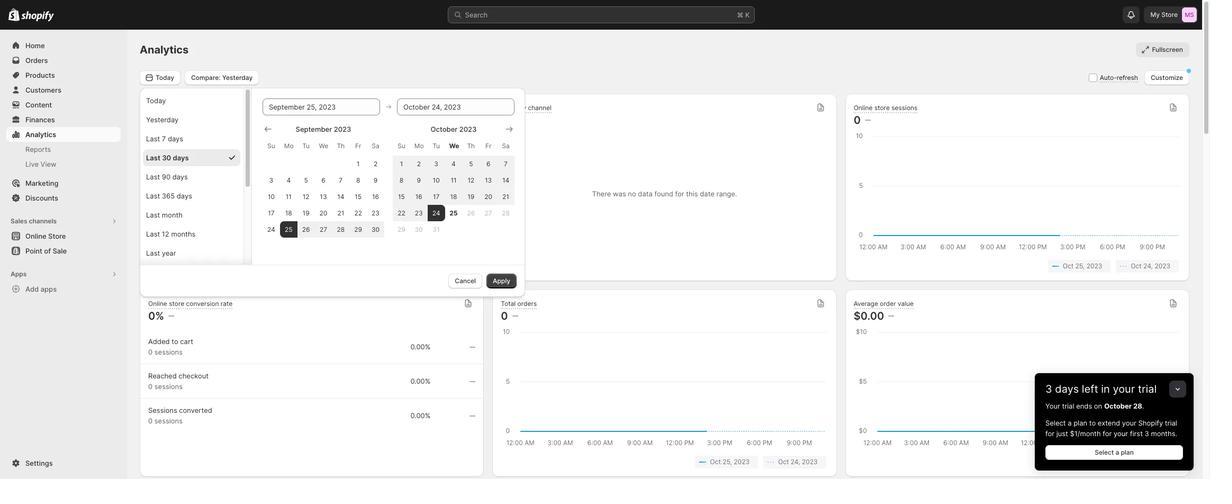 Task type: vqa. For each thing, say whether or not it's contained in the screenshot.


Task type: locate. For each thing, give the bounding box(es) containing it.
days right 90
[[172, 172, 188, 181]]

orders link
[[6, 53, 121, 68]]

wednesday element
[[315, 136, 332, 155], [445, 136, 462, 155]]

2 horizontal spatial 30
[[415, 225, 423, 233]]

1 23 from the left
[[372, 209, 380, 217]]

to up $1/month
[[1090, 419, 1096, 427]]

plan for select a plan to extend your shopify trial for just $1/month for your first 3 months.
[[1074, 419, 1088, 427]]

1 horizontal spatial plan
[[1121, 448, 1134, 456]]

1 horizontal spatial 22 button
[[393, 205, 410, 221]]

1 22 from the left
[[354, 209, 362, 217]]

0 vertical spatial plan
[[1074, 419, 1088, 427]]

last 365 days
[[146, 191, 192, 200]]

oct 24, 2023 button for total orders
[[763, 456, 826, 469]]

1 horizontal spatial 4
[[452, 160, 456, 168]]

2 2 from the left
[[417, 160, 421, 168]]

17
[[433, 192, 440, 200], [268, 209, 275, 217]]

2 vertical spatial 28
[[1134, 402, 1143, 410]]

for left the this
[[675, 190, 684, 198]]

0 vertical spatial 6
[[487, 160, 491, 168]]

1 tuesday element from the left
[[297, 136, 315, 155]]

0 horizontal spatial monday element
[[280, 136, 297, 155]]

yesterday
[[222, 73, 253, 81], [146, 115, 179, 124]]

2 for 2nd '2' button
[[417, 160, 421, 168]]

home link
[[6, 38, 121, 53]]

2 8 button from the left
[[393, 172, 410, 188]]

no change image down order
[[889, 312, 894, 320]]

sessions inside 'dropdown button'
[[892, 104, 918, 111]]

2 th from the left
[[467, 142, 475, 150]]

1 horizontal spatial 20
[[485, 192, 492, 200]]

trial inside dropdown button
[[1138, 383, 1157, 396]]

2 no change image from the left
[[889, 312, 894, 320]]

last 7 days
[[146, 134, 183, 143]]

1 30 button from the left
[[367, 221, 384, 237]]

0 horizontal spatial analytics
[[25, 130, 56, 139]]

5 down october 2023
[[469, 160, 473, 168]]

8
[[356, 176, 360, 184], [400, 176, 404, 184]]

0 horizontal spatial 15 button
[[350, 188, 367, 205]]

2 23 button from the left
[[410, 205, 428, 221]]

1 vertical spatial 18
[[285, 209, 292, 217]]

no change image for sessions converted 0 sessions
[[470, 412, 476, 420]]

0 horizontal spatial 20 button
[[315, 205, 332, 221]]

1 23 button from the left
[[367, 205, 384, 221]]

trial inside "select a plan to extend your shopify trial for just $1/month for your first 3 months."
[[1165, 419, 1178, 427]]

sa for october 2023
[[502, 142, 510, 150]]

last inside last 12 months button
[[146, 230, 160, 238]]

2 0.00% from the top
[[411, 377, 431, 385]]

wednesday element down october 2023
[[445, 136, 462, 155]]

YYYY-MM-DD text field
[[263, 98, 380, 115]]

29 for second 29 button from the left
[[398, 225, 405, 233]]

2 tuesday element from the left
[[428, 136, 445, 155]]

14
[[502, 176, 509, 184], [337, 192, 344, 200]]

0 horizontal spatial 28
[[337, 225, 345, 233]]

1 vertical spatial october
[[1104, 402, 1132, 410]]

2 15 from the left
[[398, 192, 405, 200]]

sessions
[[148, 406, 177, 415]]

2 thursday element from the left
[[462, 136, 480, 155]]

.
[[1143, 402, 1144, 410]]

5
[[469, 160, 473, 168], [304, 176, 308, 184]]

analytics down finances
[[25, 130, 56, 139]]

customize
[[1151, 73, 1183, 81]]

sales
[[501, 104, 517, 111], [11, 217, 27, 225]]

1 vertical spatial online
[[25, 232, 46, 240]]

online store button
[[0, 229, 127, 244]]

days inside button
[[168, 134, 183, 143]]

settings link
[[6, 456, 121, 471]]

1 horizontal spatial 29 button
[[393, 221, 410, 237]]

2
[[374, 160, 378, 168], [417, 160, 421, 168]]

thursday element
[[332, 136, 350, 155], [462, 136, 480, 155]]

1 0.00% from the top
[[411, 343, 431, 351]]

1 horizontal spatial 24 button
[[428, 205, 445, 221]]

90
[[162, 172, 171, 181]]

wednesday element for october
[[445, 136, 462, 155]]

1 vertical spatial store
[[48, 232, 66, 240]]

$0.00 up last 7 days
[[148, 114, 179, 127]]

2 sa from the left
[[502, 142, 510, 150]]

5 button
[[462, 155, 480, 172], [297, 172, 315, 188]]

select
[[1046, 419, 1066, 427], [1095, 448, 1114, 456]]

su
[[267, 142, 275, 150], [398, 142, 405, 150]]

last inside last 30 days button
[[146, 153, 160, 162]]

1 horizontal spatial saturday element
[[497, 136, 515, 155]]

1 horizontal spatial 2 button
[[410, 155, 428, 172]]

9 button
[[367, 172, 384, 188], [410, 172, 428, 188]]

store right my
[[1162, 11, 1178, 19]]

1 vertical spatial 10
[[268, 192, 275, 200]]

19
[[468, 192, 475, 200], [303, 209, 310, 217]]

1 9 from the left
[[374, 176, 378, 184]]

5 down the september
[[304, 176, 308, 184]]

list for online store sessions
[[856, 260, 1179, 273]]

analytics up today dropdown button at the left top
[[140, 43, 189, 56]]

2 saturday element from the left
[[497, 136, 515, 155]]

0 horizontal spatial 14 button
[[332, 188, 350, 205]]

0 vertical spatial 5
[[469, 160, 473, 168]]

oct 24, 2023 button
[[411, 260, 474, 273], [1116, 260, 1179, 273], [763, 456, 826, 469], [1116, 456, 1179, 469]]

your left first
[[1114, 429, 1128, 438]]

trial right your
[[1062, 402, 1075, 410]]

sales channels
[[11, 217, 57, 225]]

0 horizontal spatial 22
[[354, 209, 362, 217]]

0 horizontal spatial th
[[337, 142, 345, 150]]

thursday element down september 2023
[[332, 136, 350, 155]]

1 horizontal spatial 4 button
[[445, 155, 462, 172]]

tu down the september
[[302, 142, 310, 150]]

no change image right 0% on the left bottom of the page
[[168, 312, 174, 320]]

0 horizontal spatial 15
[[355, 192, 362, 200]]

monday element for october
[[410, 136, 428, 155]]

1 horizontal spatial 9
[[417, 176, 421, 184]]

days for last 7 days
[[168, 134, 183, 143]]

date
[[700, 190, 715, 198]]

0.00% for reached checkout
[[411, 377, 431, 385]]

0 down total
[[501, 310, 508, 322]]

we down september 2023
[[319, 142, 328, 150]]

no change image for added to cart 0 sessions
[[470, 343, 476, 352]]

store inside 'dropdown button'
[[875, 104, 890, 111]]

thursday element for september 2023
[[332, 136, 350, 155]]

days up your
[[1055, 383, 1079, 396]]

customize button
[[1145, 70, 1190, 85]]

1 2 from the left
[[374, 160, 378, 168]]

days for last 90 days
[[172, 172, 188, 181]]

last left the month
[[146, 210, 160, 219]]

today inside button
[[146, 96, 166, 105]]

24
[[432, 209, 440, 217], [267, 225, 275, 233]]

reports link
[[6, 142, 121, 157]]

marketing
[[25, 179, 59, 187]]

0.00% for added to cart
[[411, 343, 431, 351]]

first
[[1130, 429, 1143, 438]]

1 horizontal spatial 29
[[398, 225, 405, 233]]

1 horizontal spatial a
[[1116, 448, 1119, 456]]

0 horizontal spatial 17 button
[[263, 205, 280, 221]]

conversion
[[186, 299, 219, 307]]

no change image
[[865, 116, 871, 124], [512, 312, 518, 320], [470, 343, 476, 352], [470, 378, 476, 386], [470, 412, 476, 420]]

search
[[465, 11, 488, 19]]

total orders button
[[501, 299, 537, 309]]

trial up months.
[[1165, 419, 1178, 427]]

we down october 2023
[[449, 142, 459, 150]]

1 last from the top
[[146, 134, 160, 143]]

wednesday element for september
[[315, 136, 332, 155]]

1 we from the left
[[319, 142, 328, 150]]

0 vertical spatial a
[[1068, 419, 1072, 427]]

mo
[[284, 142, 294, 150], [415, 142, 424, 150]]

today down today dropdown button at the left top
[[146, 96, 166, 105]]

4 for 4 button to the left
[[287, 176, 291, 184]]

1 sa from the left
[[372, 142, 380, 150]]

for left just
[[1046, 429, 1055, 438]]

online for 0
[[854, 104, 873, 111]]

a for select a plan to extend your shopify trial for just $1/month for your first 3 months.
[[1068, 419, 1072, 427]]

1 horizontal spatial $0.00
[[854, 310, 884, 322]]

26
[[467, 209, 475, 217], [302, 225, 310, 233]]

1 for 2
[[400, 160, 403, 168]]

22
[[354, 209, 362, 217], [398, 209, 405, 217]]

0 horizontal spatial trial
[[1062, 402, 1075, 410]]

1 vertical spatial select
[[1095, 448, 1114, 456]]

september 2023
[[296, 125, 351, 133]]

last left '365'
[[146, 191, 160, 200]]

28 inside 3 days left in your trial "element"
[[1134, 402, 1143, 410]]

tuesday element down october 2023
[[428, 136, 445, 155]]

tuesday element
[[297, 136, 315, 155], [428, 136, 445, 155]]

yesterday up last 7 days
[[146, 115, 179, 124]]

last down last 7 days
[[146, 153, 160, 162]]

2 su from the left
[[398, 142, 405, 150]]

2 mo from the left
[[415, 142, 424, 150]]

1 horizontal spatial 24
[[432, 209, 440, 217]]

0 vertical spatial 27
[[485, 209, 492, 217]]

checkout
[[179, 372, 209, 380]]

mo for october
[[415, 142, 424, 150]]

to inside "select a plan to extend your shopify trial for just $1/month for your first 3 months."
[[1090, 419, 1096, 427]]

2 vertical spatial online
[[148, 299, 167, 307]]

0 down reached
[[148, 382, 153, 391]]

add apps button
[[6, 282, 121, 297]]

friday element down yyyy-mm-dd text box
[[480, 136, 497, 155]]

1 horizontal spatial for
[[1046, 429, 1055, 438]]

2 horizontal spatial 7
[[504, 160, 508, 168]]

1 mo from the left
[[284, 142, 294, 150]]

select a plan link
[[1046, 445, 1183, 460]]

0 down online store sessions 'dropdown button'
[[854, 114, 861, 127]]

apply button
[[487, 273, 517, 288]]

28 button
[[497, 205, 515, 221], [332, 221, 350, 237]]

sales inside button
[[11, 217, 27, 225]]

1 monday element from the left
[[280, 136, 297, 155]]

1 for 3
[[357, 160, 360, 168]]

25
[[450, 209, 458, 217], [285, 225, 293, 233]]

0 horizontal spatial 17
[[268, 209, 275, 217]]

days up the last 90 days button
[[173, 153, 189, 162]]

friday element down september 2023
[[350, 136, 367, 155]]

10 button
[[428, 172, 445, 188], [263, 188, 280, 205]]

last inside last month 'button'
[[146, 210, 160, 219]]

5 button down october 2023
[[462, 155, 480, 172]]

0 horizontal spatial 7 button
[[332, 172, 350, 188]]

store
[[875, 104, 890, 111], [169, 299, 184, 307]]

0 vertical spatial 0.00%
[[411, 343, 431, 351]]

2 tu from the left
[[433, 142, 440, 150]]

2 29 from the left
[[398, 225, 405, 233]]

your up first
[[1122, 419, 1137, 427]]

1 friday element from the left
[[350, 136, 367, 155]]

21 button
[[497, 188, 515, 205], [332, 205, 350, 221]]

tu down october 2023
[[433, 142, 440, 150]]

select down "select a plan to extend your shopify trial for just $1/month for your first 3 months."
[[1095, 448, 1114, 456]]

0 horizontal spatial 11
[[286, 192, 292, 200]]

yesterday right the compare:
[[222, 73, 253, 81]]

1 horizontal spatial thursday element
[[462, 136, 480, 155]]

1 horizontal spatial sa
[[502, 142, 510, 150]]

thursday element down october 2023
[[462, 136, 480, 155]]

2 1 button from the left
[[393, 155, 410, 172]]

tu for october 2023
[[433, 142, 440, 150]]

last inside last 7 days button
[[146, 134, 160, 143]]

compare: yesterday button
[[185, 70, 259, 85]]

7 last from the top
[[146, 249, 160, 257]]

sunday element
[[263, 136, 280, 155], [393, 136, 410, 155]]

october inside 3 days left in your trial "element"
[[1104, 402, 1132, 410]]

2 fr from the left
[[486, 142, 492, 150]]

1 horizontal spatial october
[[1104, 402, 1132, 410]]

tuesday element for october
[[428, 136, 445, 155]]

5 last from the top
[[146, 210, 160, 219]]

1 horizontal spatial 21 button
[[497, 188, 515, 205]]

oct 25, 2023 button
[[343, 260, 405, 273], [1048, 260, 1111, 273], [695, 456, 758, 469], [1048, 456, 1111, 469]]

last for last 12 months
[[146, 230, 160, 238]]

discounts
[[25, 194, 58, 202]]

1 wednesday element from the left
[[315, 136, 332, 155]]

marketing link
[[6, 176, 121, 191]]

1 grid from the left
[[263, 124, 384, 237]]

1 horizontal spatial 14
[[502, 176, 509, 184]]

friday element for october 2023
[[480, 136, 497, 155]]

10 button for 11
[[428, 172, 445, 188]]

my
[[1151, 11, 1160, 19]]

1 tu from the left
[[302, 142, 310, 150]]

a up just
[[1068, 419, 1072, 427]]

no change image
[[168, 312, 174, 320], [889, 312, 894, 320]]

7 inside button
[[162, 134, 166, 143]]

online store conversion rate
[[148, 299, 233, 307]]

apps button
[[6, 267, 121, 282]]

list for total orders
[[503, 456, 826, 469]]

2 for 2nd '2' button from the right
[[374, 160, 378, 168]]

th down september 2023
[[337, 142, 345, 150]]

0 horizontal spatial friday element
[[350, 136, 367, 155]]

days up last 30 days at the left top
[[168, 134, 183, 143]]

0 vertical spatial store
[[875, 104, 890, 111]]

1 saturday element from the left
[[367, 136, 384, 155]]

compare:
[[191, 73, 221, 81]]

1 8 button from the left
[[350, 172, 367, 188]]

home
[[25, 41, 45, 50]]

online inside 'link'
[[25, 232, 46, 240]]

14 button
[[497, 172, 515, 188], [332, 188, 350, 205]]

oct 25, 2023
[[357, 262, 397, 270], [1063, 262, 1103, 270], [710, 458, 750, 466], [1063, 458, 1103, 466]]

0 horizontal spatial grid
[[263, 124, 384, 237]]

to left the cart on the bottom left
[[172, 337, 178, 346]]

25 button
[[445, 205, 462, 221], [280, 221, 297, 237]]

online inside dropdown button
[[148, 299, 167, 307]]

29 for 1st 29 button from left
[[354, 225, 362, 233]]

$0.00 down average
[[854, 310, 884, 322]]

2 last from the top
[[146, 153, 160, 162]]

online inside 'dropdown button'
[[854, 104, 873, 111]]

oct 24, 2023 button for average order value
[[1116, 456, 1179, 469]]

plan down first
[[1121, 448, 1134, 456]]

october up extend
[[1104, 402, 1132, 410]]

1 16 button from the left
[[367, 188, 384, 205]]

0 horizontal spatial $0.00
[[148, 114, 179, 127]]

days inside dropdown button
[[1055, 383, 1079, 396]]

3 inside "select a plan to extend your shopify trial for just $1/month for your first 3 months."
[[1145, 429, 1149, 438]]

tuesday element down the september
[[297, 136, 315, 155]]

monday element
[[280, 136, 297, 155], [410, 136, 428, 155]]

oct 24, 2023
[[426, 262, 465, 270], [1131, 262, 1171, 270], [778, 458, 818, 466], [1131, 458, 1171, 466]]

17 button
[[428, 188, 445, 205], [263, 205, 280, 221]]

1 horizontal spatial sunday element
[[393, 136, 410, 155]]

1 15 button from the left
[[350, 188, 367, 205]]

18
[[450, 192, 457, 200], [285, 209, 292, 217]]

5 for rightmost 5 button
[[469, 160, 473, 168]]

2 vertical spatial 12
[[162, 230, 169, 238]]

28
[[502, 209, 510, 217], [337, 225, 345, 233], [1134, 402, 1143, 410]]

2 sunday element from the left
[[393, 136, 410, 155]]

your right in
[[1113, 383, 1135, 396]]

range.
[[717, 190, 737, 198]]

saturday element for september 2023
[[367, 136, 384, 155]]

finances
[[25, 115, 55, 124]]

sessions inside added to cart 0 sessions
[[154, 348, 183, 356]]

1 29 from the left
[[354, 225, 362, 233]]

2 vertical spatial 7
[[339, 176, 343, 184]]

1 22 button from the left
[[350, 205, 367, 221]]

0 horizontal spatial 12 button
[[297, 188, 315, 205]]

1 horizontal spatial tu
[[433, 142, 440, 150]]

3 last from the top
[[146, 172, 160, 181]]

we
[[319, 142, 328, 150], [449, 142, 459, 150]]

0 vertical spatial 17
[[433, 192, 440, 200]]

of
[[44, 247, 51, 255]]

trial up . at the bottom
[[1138, 383, 1157, 396]]

sa for september 2023
[[372, 142, 380, 150]]

0 vertical spatial your
[[1113, 383, 1135, 396]]

3 0.00% from the top
[[411, 411, 431, 420]]

reports
[[25, 145, 51, 154]]

1 horizontal spatial 8
[[400, 176, 404, 184]]

0 horizontal spatial no change image
[[168, 312, 174, 320]]

0 horizontal spatial 25 button
[[280, 221, 297, 237]]

thursday element for october 2023
[[462, 136, 480, 155]]

12 inside button
[[162, 230, 169, 238]]

0 horizontal spatial 13
[[320, 192, 327, 200]]

last inside button
[[146, 172, 160, 181]]

25, for total orders
[[723, 458, 732, 466]]

fullscreen button
[[1137, 42, 1190, 57]]

oct 25, 2023 for online store sessions
[[1063, 262, 1103, 270]]

october down yyyy-mm-dd text box
[[431, 125, 458, 133]]

yesterday inside "dropdown button"
[[222, 73, 253, 81]]

sales left 'channels'
[[11, 217, 27, 225]]

2 monday element from the left
[[410, 136, 428, 155]]

today
[[156, 73, 174, 81], [146, 96, 166, 105]]

discounts link
[[6, 191, 121, 205]]

0 horizontal spatial wednesday element
[[315, 136, 332, 155]]

2 9 from the left
[[417, 176, 421, 184]]

saturday element for october 2023
[[497, 136, 515, 155]]

1 su from the left
[[267, 142, 275, 150]]

1 horizontal spatial su
[[398, 142, 405, 150]]

2 we from the left
[[449, 142, 459, 150]]

tu for september 2023
[[302, 142, 310, 150]]

1 1 button from the left
[[350, 155, 367, 172]]

last inside last year button
[[146, 249, 160, 257]]

2 22 from the left
[[398, 209, 405, 217]]

2 1 from the left
[[400, 160, 403, 168]]

7
[[162, 134, 166, 143], [504, 160, 508, 168], [339, 176, 343, 184]]

plan up $1/month
[[1074, 419, 1088, 427]]

plan inside "select a plan to extend your shopify trial for just $1/month for your first 3 months."
[[1074, 419, 1088, 427]]

total
[[501, 299, 516, 307]]

last inside last 365 days button
[[146, 191, 160, 200]]

2 29 button from the left
[[393, 221, 410, 237]]

last left year
[[146, 249, 160, 257]]

list
[[150, 260, 474, 273], [856, 260, 1179, 273], [503, 456, 826, 469], [856, 456, 1179, 469]]

4 last from the top
[[146, 191, 160, 200]]

1 sunday element from the left
[[263, 136, 280, 155]]

9
[[374, 176, 378, 184], [417, 176, 421, 184]]

for down extend
[[1103, 429, 1112, 438]]

store inside 'link'
[[48, 232, 66, 240]]

0 vertical spatial select
[[1046, 419, 1066, 427]]

1 th from the left
[[337, 142, 345, 150]]

2 2 button from the left
[[410, 155, 428, 172]]

sunday element for september
[[263, 136, 280, 155]]

4 button
[[445, 155, 462, 172], [280, 172, 297, 188]]

oct 25, 2023 button for total orders
[[695, 456, 758, 469]]

1 horizontal spatial 1 button
[[393, 155, 410, 172]]

25 for right "25" button
[[450, 209, 458, 217]]

store up sale
[[48, 232, 66, 240]]

0 horizontal spatial 4 button
[[280, 172, 297, 188]]

saturday element
[[367, 136, 384, 155], [497, 136, 515, 155]]

0 horizontal spatial saturday element
[[367, 136, 384, 155]]

6 last from the top
[[146, 230, 160, 238]]

23
[[372, 209, 380, 217], [415, 209, 423, 217]]

0 inside reached checkout 0 sessions
[[148, 382, 153, 391]]

1 vertical spatial 6
[[322, 176, 325, 184]]

26 button
[[462, 205, 480, 221], [297, 221, 315, 237]]

orders
[[518, 299, 537, 307]]

1 1 from the left
[[357, 160, 360, 168]]

apps
[[41, 285, 57, 293]]

1 vertical spatial a
[[1116, 448, 1119, 456]]

plan inside select a plan link
[[1121, 448, 1134, 456]]

2 friday element from the left
[[480, 136, 497, 155]]

sales left by
[[501, 104, 517, 111]]

0 vertical spatial store
[[1162, 11, 1178, 19]]

1 horizontal spatial 2
[[417, 160, 421, 168]]

a inside "select a plan to extend your shopify trial for just $1/month for your first 3 months."
[[1068, 419, 1072, 427]]

a down "select a plan to extend your shopify trial for just $1/month for your first 3 months."
[[1116, 448, 1119, 456]]

0 down sessions
[[148, 417, 153, 425]]

29 button
[[350, 221, 367, 237], [393, 221, 410, 237]]

select up just
[[1046, 419, 1066, 427]]

no change image for $0.00
[[889, 312, 894, 320]]

1 8 from the left
[[356, 176, 360, 184]]

0 down the added
[[148, 348, 153, 356]]

1 vertical spatial 12
[[303, 192, 310, 200]]

24, for online store sessions
[[1144, 262, 1153, 270]]

1 horizontal spatial tuesday element
[[428, 136, 445, 155]]

2 wednesday element from the left
[[445, 136, 462, 155]]

1 horizontal spatial 16
[[416, 192, 422, 200]]

0 horizontal spatial 8 button
[[350, 172, 367, 188]]

1 vertical spatial yesterday
[[146, 115, 179, 124]]

2 grid from the left
[[393, 124, 515, 237]]

grid
[[263, 124, 384, 237], [393, 124, 515, 237]]

online store link
[[6, 229, 121, 244]]

online for 0%
[[148, 299, 167, 307]]

converted
[[179, 406, 212, 415]]

5 button down the september
[[297, 172, 315, 188]]

1 horizontal spatial grid
[[393, 124, 515, 237]]

sessions inside reached checkout 0 sessions
[[154, 382, 183, 391]]

select inside "select a plan to extend your shopify trial for just $1/month for your first 3 months."
[[1046, 419, 1066, 427]]

friday element
[[350, 136, 367, 155], [480, 136, 497, 155]]

25 for leftmost "25" button
[[285, 225, 293, 233]]

1 no change image from the left
[[168, 312, 174, 320]]

analytics link
[[6, 127, 121, 142]]

10 for 11
[[433, 176, 440, 184]]

1 fr from the left
[[355, 142, 361, 150]]

22 button
[[350, 205, 367, 221], [393, 205, 410, 221]]

grid containing september
[[263, 124, 384, 237]]

su for october
[[398, 142, 405, 150]]

last left 90
[[146, 172, 160, 181]]

today up today button
[[156, 73, 174, 81]]

2 16 from the left
[[416, 192, 422, 200]]

fr
[[355, 142, 361, 150], [486, 142, 492, 150]]

th down october 2023
[[467, 142, 475, 150]]

sales inside dropdown button
[[501, 104, 517, 111]]

0.00% for sessions converted
[[411, 411, 431, 420]]

last 90 days
[[146, 172, 188, 181]]

store
[[1162, 11, 1178, 19], [48, 232, 66, 240]]

0 horizontal spatial 11 button
[[280, 188, 297, 205]]

last up "last year"
[[146, 230, 160, 238]]

0 horizontal spatial for
[[675, 190, 684, 198]]

25, for online store sessions
[[1076, 262, 1085, 270]]

0 vertical spatial 7
[[162, 134, 166, 143]]

wednesday element down september 2023
[[315, 136, 332, 155]]

days right '365'
[[177, 191, 192, 200]]

0 horizontal spatial thursday element
[[332, 136, 350, 155]]

1 15 from the left
[[355, 192, 362, 200]]

1 thursday element from the left
[[332, 136, 350, 155]]

last up last 30 days at the left top
[[146, 134, 160, 143]]

store inside dropdown button
[[169, 299, 184, 307]]



Task type: describe. For each thing, give the bounding box(es) containing it.
1 vertical spatial 13
[[320, 192, 327, 200]]

fr for september 2023
[[355, 142, 361, 150]]

yesterday inside button
[[146, 115, 179, 124]]

0 horizontal spatial 6
[[322, 176, 325, 184]]

oct 25, 2023 for average order value
[[1063, 458, 1103, 466]]

15 for 1st "15" button from the right
[[398, 192, 405, 200]]

1 horizontal spatial 6 button
[[480, 155, 497, 172]]

store for online store
[[48, 232, 66, 240]]

year
[[162, 249, 176, 257]]

we for september
[[319, 142, 328, 150]]

oct 25, 2023 button for online store sessions
[[1048, 260, 1111, 273]]

finances link
[[6, 112, 121, 127]]

apps
[[11, 270, 27, 278]]

today button
[[143, 92, 240, 109]]

0 vertical spatial 20
[[485, 192, 492, 200]]

1 16 from the left
[[372, 192, 379, 200]]

days for last 365 days
[[177, 191, 192, 200]]

1 2 button from the left
[[367, 155, 384, 172]]

reached checkout 0 sessions
[[148, 372, 209, 391]]

31
[[433, 225, 440, 233]]

we for october
[[449, 142, 459, 150]]

0 vertical spatial 19
[[468, 192, 475, 200]]

no
[[628, 190, 636, 198]]

0 inside added to cart 0 sessions
[[148, 348, 153, 356]]

1 button for 3
[[350, 155, 367, 172]]

1 horizontal spatial 12 button
[[462, 172, 480, 188]]

data
[[638, 190, 653, 198]]

sunday element for october
[[393, 136, 410, 155]]

YYYY-MM-DD text field
[[397, 98, 515, 115]]

september
[[296, 125, 332, 133]]

oct 24, 2023 button for online store sessions
[[1116, 260, 1179, 273]]

months
[[171, 230, 196, 238]]

1 horizontal spatial 7 button
[[497, 155, 515, 172]]

2 15 button from the left
[[393, 188, 410, 205]]

1 horizontal spatial 20 button
[[480, 188, 497, 205]]

cart
[[180, 337, 193, 346]]

0 horizontal spatial 26
[[302, 225, 310, 233]]

sessions inside sessions converted 0 sessions
[[154, 417, 183, 425]]

last 12 months
[[146, 230, 196, 238]]

1 horizontal spatial 27
[[485, 209, 492, 217]]

2 30 button from the left
[[410, 221, 428, 237]]

0 horizontal spatial 24 button
[[263, 221, 280, 237]]

0 horizontal spatial 5 button
[[297, 172, 315, 188]]

oct 24, 2023 for online store sessions
[[1131, 262, 1171, 270]]

a for select a plan
[[1116, 448, 1119, 456]]

21 for 21 button to the right
[[503, 192, 509, 200]]

0 horizontal spatial 28 button
[[332, 221, 350, 237]]

store for 0%
[[169, 299, 184, 307]]

0 horizontal spatial 6 button
[[315, 172, 332, 188]]

2 8 from the left
[[400, 176, 404, 184]]

auto-refresh
[[1100, 74, 1138, 82]]

ends
[[1077, 402, 1092, 410]]

30 for first 30 button from the left
[[372, 225, 380, 233]]

no change image for 0%
[[168, 312, 174, 320]]

1 horizontal spatial 27 button
[[480, 205, 497, 221]]

0 horizontal spatial 20
[[320, 209, 327, 217]]

months.
[[1151, 429, 1178, 438]]

products link
[[6, 68, 121, 83]]

1 horizontal spatial 14 button
[[497, 172, 515, 188]]

sale
[[53, 247, 67, 255]]

month
[[162, 210, 183, 219]]

sales channels button
[[6, 214, 121, 229]]

24, for total orders
[[791, 458, 800, 466]]

0 horizontal spatial 24
[[267, 225, 275, 233]]

1 horizontal spatial 11
[[451, 176, 457, 184]]

cancel
[[455, 277, 476, 285]]

online store
[[25, 232, 66, 240]]

1 horizontal spatial 17 button
[[428, 188, 445, 205]]

sales for sales by channel
[[501, 104, 517, 111]]

1 horizontal spatial 18 button
[[445, 188, 462, 205]]

last 365 days button
[[143, 187, 240, 204]]

365
[[162, 191, 175, 200]]

1 9 button from the left
[[367, 172, 384, 188]]

total orders
[[501, 299, 537, 307]]

grid containing october
[[393, 124, 515, 237]]

last for last 7 days
[[146, 134, 160, 143]]

shopify
[[1139, 419, 1163, 427]]

0 vertical spatial 26
[[467, 209, 475, 217]]

1 button for 2
[[393, 155, 410, 172]]

3 inside dropdown button
[[1046, 383, 1052, 396]]

last for last 30 days
[[146, 153, 160, 162]]

store for my store
[[1162, 11, 1178, 19]]

0 horizontal spatial 27 button
[[315, 221, 332, 237]]

sessions converted 0 sessions
[[148, 406, 212, 425]]

fr for october 2023
[[486, 142, 492, 150]]

my store image
[[1182, 7, 1197, 22]]

3 days left in your trial
[[1046, 383, 1157, 396]]

31 button
[[428, 221, 445, 237]]

customers link
[[6, 83, 121, 97]]

point of sale
[[25, 247, 67, 255]]

0 vertical spatial $0.00
[[148, 114, 179, 127]]

oct 24, 2023 for average order value
[[1131, 458, 1171, 466]]

select for select a plan
[[1095, 448, 1114, 456]]

1 horizontal spatial 6
[[487, 160, 491, 168]]

2 vertical spatial your
[[1114, 429, 1128, 438]]

days for last 30 days
[[173, 153, 189, 162]]

last 12 months button
[[143, 225, 240, 242]]

1 horizontal spatial 25 button
[[445, 205, 462, 221]]

live view
[[25, 160, 56, 168]]

in
[[1102, 383, 1110, 396]]

to inside added to cart 0 sessions
[[172, 337, 178, 346]]

yesterday button
[[143, 111, 240, 128]]

0 horizontal spatial 19 button
[[297, 205, 315, 221]]

last for last year
[[146, 249, 160, 257]]

orders
[[25, 56, 48, 65]]

0 horizontal spatial 13 button
[[315, 188, 332, 205]]

1 vertical spatial 17
[[268, 209, 275, 217]]

this
[[686, 190, 698, 198]]

0 horizontal spatial 3 button
[[263, 172, 280, 188]]

oct 25, 2023 for total orders
[[710, 458, 750, 466]]

0 horizontal spatial 30
[[162, 153, 171, 162]]

1 horizontal spatial 5 button
[[462, 155, 480, 172]]

my store
[[1151, 11, 1178, 19]]

last 90 days button
[[143, 168, 240, 185]]

tuesday element for september
[[297, 136, 315, 155]]

1 horizontal spatial 26 button
[[462, 205, 480, 221]]

3 days left in your trial element
[[1035, 401, 1194, 471]]

point of sale button
[[0, 244, 127, 258]]

1 vertical spatial $0.00
[[854, 310, 884, 322]]

oct 24, 2023 for total orders
[[778, 458, 818, 466]]

su for september
[[267, 142, 275, 150]]

2 9 button from the left
[[410, 172, 428, 188]]

th for september 2023
[[337, 142, 345, 150]]

content
[[25, 101, 52, 109]]

21 for the leftmost 21 button
[[337, 209, 344, 217]]

7 for 7 button to the left
[[339, 176, 343, 184]]

10 for 17
[[268, 192, 275, 200]]

1 vertical spatial 27
[[320, 225, 327, 233]]

0 inside sessions converted 0 sessions
[[148, 417, 153, 425]]

24, for average order value
[[1144, 458, 1153, 466]]

october 2023
[[431, 125, 477, 133]]

0 horizontal spatial 26 button
[[297, 221, 315, 237]]

by
[[519, 104, 526, 111]]

products
[[25, 71, 55, 79]]

mo for september
[[284, 142, 294, 150]]

plan for select a plan
[[1121, 448, 1134, 456]]

1 horizontal spatial analytics
[[140, 43, 189, 56]]

1 vertical spatial trial
[[1062, 402, 1075, 410]]

1 horizontal spatial 12
[[303, 192, 310, 200]]

2 23 from the left
[[415, 209, 423, 217]]

last for last month
[[146, 210, 160, 219]]

added to cart 0 sessions
[[148, 337, 193, 356]]

select a plan
[[1095, 448, 1134, 456]]

0%
[[148, 310, 164, 322]]

store for 0
[[875, 104, 890, 111]]

2 horizontal spatial for
[[1103, 429, 1112, 438]]

add apps
[[25, 285, 57, 293]]

shopify image
[[8, 8, 20, 21]]

sales for sales channels
[[11, 217, 27, 225]]

found
[[655, 190, 673, 198]]

last for last 365 days
[[146, 191, 160, 200]]

30 for second 30 button from left
[[415, 225, 423, 233]]

0 horizontal spatial 21 button
[[332, 205, 350, 221]]

friday element for september 2023
[[350, 136, 367, 155]]

1 horizontal spatial 13
[[485, 176, 492, 184]]

value
[[898, 299, 914, 307]]

select for select a plan to extend your shopify trial for just $1/month for your first 3 months.
[[1046, 419, 1066, 427]]

2 16 button from the left
[[410, 188, 428, 205]]

was
[[613, 190, 626, 198]]

last for last 90 days
[[146, 172, 160, 181]]

1 horizontal spatial 3 button
[[428, 155, 445, 172]]

apply
[[493, 277, 510, 285]]

average order value
[[854, 299, 914, 307]]

0 horizontal spatial october
[[431, 125, 458, 133]]

1 vertical spatial your
[[1122, 419, 1137, 427]]

online store conversion rate button
[[148, 299, 233, 309]]

0 horizontal spatial 18
[[285, 209, 292, 217]]

k
[[746, 11, 750, 19]]

add
[[25, 285, 39, 293]]

monday element for september
[[280, 136, 297, 155]]

7 for right 7 button
[[504, 160, 508, 168]]

today button
[[140, 70, 181, 85]]

sales by channel
[[501, 104, 552, 111]]

added
[[148, 337, 170, 346]]

online store sessions
[[854, 104, 918, 111]]

average
[[854, 299, 878, 307]]

0 horizontal spatial 14
[[337, 192, 344, 200]]

5 for the left 5 button
[[304, 176, 308, 184]]

25, for average order value
[[1076, 458, 1085, 466]]

th for october 2023
[[467, 142, 475, 150]]

last 7 days button
[[143, 130, 240, 147]]

list for average order value
[[856, 456, 1179, 469]]

$1/month
[[1070, 429, 1101, 438]]

1 horizontal spatial 28 button
[[497, 205, 515, 221]]

your
[[1046, 402, 1060, 410]]

2 horizontal spatial 12
[[468, 176, 475, 184]]

compare: yesterday
[[191, 73, 253, 81]]

live
[[25, 160, 39, 168]]

1 horizontal spatial 11 button
[[445, 172, 462, 188]]

1 29 button from the left
[[350, 221, 367, 237]]

0 vertical spatial 28
[[502, 209, 510, 217]]

1 horizontal spatial 19 button
[[462, 188, 480, 205]]

0 horizontal spatial 18 button
[[280, 205, 297, 221]]

refresh
[[1117, 74, 1138, 82]]

online store sessions button
[[854, 104, 918, 113]]

extend
[[1098, 419, 1120, 427]]

last 30 days button
[[143, 149, 240, 166]]

today inside dropdown button
[[156, 73, 174, 81]]

reached
[[148, 372, 177, 380]]

2 22 button from the left
[[393, 205, 410, 221]]

on
[[1094, 402, 1103, 410]]

1 vertical spatial analytics
[[25, 130, 56, 139]]

1 horizontal spatial 18
[[450, 192, 457, 200]]

your trial ends on october 28 .
[[1046, 402, 1144, 410]]

there was no data found for this date range.
[[592, 190, 737, 198]]

10 button for 17
[[263, 188, 280, 205]]

channel
[[528, 104, 552, 111]]

1 horizontal spatial 13 button
[[480, 172, 497, 188]]

cancel button
[[449, 273, 482, 288]]

oct 25, 2023 button for average order value
[[1048, 456, 1111, 469]]

live view link
[[6, 157, 121, 172]]

15 for 1st "15" button
[[355, 192, 362, 200]]

3 days left in your trial button
[[1035, 373, 1194, 396]]

1 horizontal spatial 17
[[433, 192, 440, 200]]

there
[[592, 190, 611, 198]]

shopify image
[[21, 11, 54, 22]]

1 vertical spatial 19
[[303, 209, 310, 217]]

fullscreen
[[1152, 46, 1183, 53]]

left
[[1082, 383, 1099, 396]]

your inside dropdown button
[[1113, 383, 1135, 396]]



